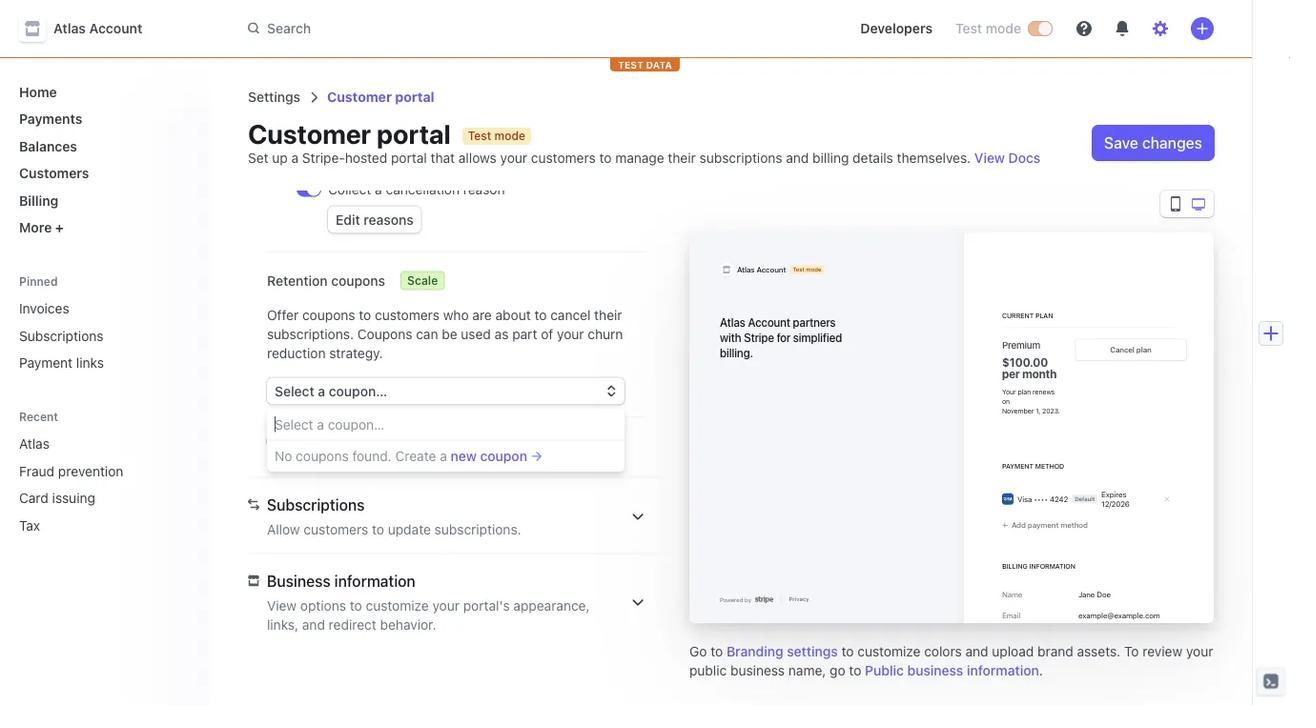 Task type: describe. For each thing, give the bounding box(es) containing it.
retention
[[267, 273, 328, 289]]

payment
[[1028, 521, 1059, 530]]

atlas account test mode
[[737, 265, 822, 274]]

and inside business information view options to customize your portal's appearance, links, and redirect behavior.
[[302, 618, 325, 633]]

Search text field
[[237, 11, 774, 46]]

notifications image
[[1115, 21, 1130, 36]]

branding settings link
[[727, 643, 838, 662]]

collect a cancellation reason
[[328, 182, 505, 197]]

colors
[[924, 644, 962, 660]]

example@example.com
[[1079, 611, 1160, 620]]

upload
[[992, 644, 1034, 660]]

are
[[472, 308, 492, 323]]

recent navigation links element
[[0, 409, 210, 541]]

your inside offer coupons to customers who are about to cancel their subscriptions. coupons can be used as part of your churn reduction strategy.
[[557, 327, 584, 342]]

card
[[19, 491, 49, 506]]

for
[[777, 331, 791, 344]]

plan for cancel plan
[[1137, 345, 1152, 355]]

hosted
[[345, 150, 387, 166]]

test inside atlas account test mode
[[793, 267, 805, 273]]

cancellation
[[386, 182, 460, 197]]

stripe-
[[302, 150, 345, 166]]

account for atlas account test mode
[[757, 265, 786, 274]]

add payment method link
[[1002, 520, 1088, 531]]

subscriptions allow customers to update subscriptions.
[[267, 496, 521, 538]]

core navigation links element
[[11, 76, 195, 243]]

as
[[495, 327, 509, 342]]

settings link
[[248, 89, 300, 105]]

4242
[[1050, 495, 1068, 504]]

privacy
[[789, 597, 809, 603]]

business
[[267, 573, 331, 591]]

2 business from the left
[[908, 663, 963, 679]]

public business information link
[[865, 662, 1039, 681]]

payment for payment links
[[19, 355, 73, 371]]

options
[[300, 598, 346, 614]]

information for business
[[334, 573, 416, 591]]

Search search field
[[237, 11, 774, 46]]

cancel
[[1110, 345, 1135, 355]]

strategy.
[[329, 346, 383, 361]]

payment links
[[19, 355, 104, 371]]

$100.00
[[1002, 356, 1048, 369]]

to up coupons
[[359, 308, 371, 323]]

atlas link
[[11, 429, 168, 460]]

recent element
[[0, 429, 210, 541]]

fraud prevention
[[19, 463, 123, 479]]

your inside test mode set up a stripe-hosted portal that allows your customers to manage their subscriptions and billing details themselves. view docs
[[500, 150, 527, 166]]

select a coupon… button
[[267, 379, 625, 405]]

powered by link
[[716, 593, 773, 605]]

themselves.
[[897, 150, 971, 166]]

churn
[[588, 327, 623, 342]]

powered by
[[720, 597, 751, 603]]

coupons for no
[[296, 449, 349, 464]]

settings image
[[1153, 21, 1168, 36]]

subscriptions for subscriptions
[[19, 328, 104, 344]]

of
[[541, 327, 553, 342]]

email example@example.com
[[1002, 611, 1160, 620]]

a right collect
[[375, 182, 382, 197]]

plan inside premium $100.00 per month your plan renews on november 1, 2023 .
[[1018, 388, 1031, 396]]

mode for test mode set up a stripe-hosted portal that allows your customers to manage their subscriptions and billing details themselves. view docs
[[495, 130, 526, 143]]

subscriptions link
[[11, 320, 195, 351]]

customize inside business information view options to customize your portal's appearance, links, and redirect behavior.
[[366, 598, 429, 614]]

atlas for atlas account test mode
[[737, 265, 755, 274]]

billing for billing
[[19, 193, 58, 208]]

retention coupons
[[267, 273, 385, 289]]

test for test mode
[[956, 21, 982, 36]]

payments link
[[11, 103, 195, 134]]

fraud
[[19, 463, 54, 479]]

customers inside test mode set up a stripe-hosted portal that allows your customers to manage their subscriptions and billing details themselves. view docs
[[531, 150, 596, 166]]

edit
[[336, 212, 360, 228]]

manage
[[615, 150, 664, 166]]

premium
[[1002, 340, 1041, 351]]

coupons for offer
[[302, 308, 355, 323]]

more +
[[19, 220, 64, 236]]

select a coupon…
[[275, 384, 387, 400]]

to
[[1124, 644, 1139, 660]]

payment method
[[1002, 463, 1064, 470]]

balances link
[[11, 131, 195, 162]]

coupons for retention
[[331, 273, 385, 289]]

update
[[388, 522, 431, 538]]

allows
[[459, 150, 497, 166]]

to right the go
[[711, 644, 723, 660]]

doe
[[1097, 591, 1111, 600]]

to inside subscriptions allow customers to update subscriptions.
[[372, 522, 384, 538]]

billing link
[[11, 185, 195, 216]]

payments
[[19, 111, 82, 127]]

can
[[416, 327, 438, 342]]

redirect
[[329, 618, 377, 633]]

visa •••• 4242 default
[[1018, 495, 1095, 504]]

settings
[[248, 89, 300, 105]]

links,
[[267, 618, 299, 633]]

subscriptions for subscriptions allow customers to update subscriptions.
[[267, 496, 365, 515]]

a left new
[[440, 449, 447, 464]]

card issuing link
[[11, 483, 168, 514]]

+
[[55, 220, 64, 236]]

mode inside atlas account test mode
[[806, 267, 822, 273]]

be
[[442, 327, 457, 342]]

customers inside offer coupons to customers who are about to cancel their subscriptions. coupons can be used as part of your churn reduction strategy.
[[375, 308, 440, 323]]

business information view options to customize your portal's appearance, links, and redirect behavior.
[[267, 573, 590, 633]]

and inside to customize colors and upload brand assets. to review your public business name, go to
[[966, 644, 989, 660]]

reason
[[463, 182, 505, 197]]

renews
[[1033, 388, 1055, 396]]

to inside business information view options to customize your portal's appearance, links, and redirect behavior.
[[350, 598, 362, 614]]

their inside test mode set up a stripe-hosted portal that allows your customers to manage their subscriptions and billing details themselves. view docs
[[668, 150, 696, 166]]

privacy link
[[789, 596, 809, 604]]

billing for billing information
[[1002, 563, 1028, 571]]

invoices link
[[11, 293, 195, 324]]

partners
[[793, 316, 836, 329]]

payment for payment method
[[1002, 463, 1034, 470]]

their inside offer coupons to customers who are about to cancel their subscriptions. coupons can be used as part of your churn reduction strategy.
[[594, 308, 622, 323]]

fraud prevention link
[[11, 456, 168, 487]]

pinned navigation links element
[[11, 274, 195, 379]]

add
[[1012, 521, 1026, 530]]

stripe image
[[755, 596, 773, 604]]

go
[[830, 663, 846, 679]]

atlas for atlas account
[[53, 21, 86, 36]]

your
[[1002, 388, 1016, 396]]

customers inside subscriptions allow customers to update subscriptions.
[[304, 522, 368, 538]]

to customize colors and upload brand assets. to review your public business name, go to
[[690, 644, 1214, 679]]

scale
[[407, 275, 438, 288]]



Task type: locate. For each thing, give the bounding box(es) containing it.
brand
[[1038, 644, 1074, 660]]

to left the manage
[[599, 150, 612, 166]]

month
[[1022, 367, 1057, 381]]

save
[[1104, 134, 1139, 152]]

1 vertical spatial subscriptions.
[[435, 522, 521, 538]]

1 horizontal spatial mode
[[806, 267, 822, 273]]

expires
[[1102, 490, 1127, 499]]

plan right current
[[1036, 312, 1053, 319]]

1 horizontal spatial their
[[668, 150, 696, 166]]

a inside test mode set up a stripe-hosted portal that allows your customers to manage their subscriptions and billing details themselves. view docs
[[291, 150, 299, 166]]

billing
[[813, 150, 849, 166]]

1 vertical spatial payment
[[1002, 463, 1034, 470]]

data
[[646, 59, 672, 70]]

to right go
[[849, 663, 862, 679]]

offer
[[267, 308, 299, 323]]

atlas up home
[[53, 21, 86, 36]]

0 vertical spatial subscriptions
[[700, 150, 783, 166]]

0 vertical spatial mode
[[986, 21, 1021, 36]]

. inside premium $100.00 per month your plan renews on november 1, 2023 .
[[1058, 407, 1060, 415]]

2 horizontal spatial and
[[966, 644, 989, 660]]

per
[[1002, 367, 1020, 381]]

1 vertical spatial plan
[[1137, 345, 1152, 355]]

customize up public
[[858, 644, 921, 660]]

create
[[395, 449, 436, 464]]

account inside "atlas account partners with stripe for simplified billing."
[[748, 316, 791, 329]]

and up public business information .
[[966, 644, 989, 660]]

your right allows at the top
[[500, 150, 527, 166]]

go to branding settings
[[690, 644, 838, 660]]

name jane doe
[[1002, 591, 1111, 600]]

your left the portal's
[[432, 598, 460, 614]]

account for atlas account partners with stripe for simplified billing.
[[748, 316, 791, 329]]

atlas inside button
[[53, 21, 86, 36]]

account for atlas account
[[89, 21, 142, 36]]

2 horizontal spatial plan
[[1137, 345, 1152, 355]]

subscriptions. up reduction
[[267, 327, 354, 342]]

information down the upload
[[967, 663, 1039, 679]]

subscriptions up allow
[[267, 496, 365, 515]]

2 vertical spatial information
[[967, 663, 1039, 679]]

public business information .
[[865, 663, 1043, 679]]

0 vertical spatial view
[[975, 150, 1005, 166]]

cancel plan link
[[1076, 340, 1187, 360]]

your inside business information view options to customize your portal's appearance, links, and redirect behavior.
[[432, 598, 460, 614]]

add payment method
[[1012, 521, 1088, 530]]

0 vertical spatial billing
[[19, 193, 58, 208]]

0 vertical spatial payment
[[19, 355, 73, 371]]

a right select
[[318, 384, 325, 400]]

0 horizontal spatial test
[[468, 130, 491, 143]]

their
[[668, 150, 696, 166], [594, 308, 622, 323]]

test up partners
[[793, 267, 805, 273]]

pinned
[[19, 275, 58, 288]]

with
[[720, 331, 742, 344]]

0 vertical spatial information
[[1030, 563, 1076, 571]]

coupons
[[357, 327, 412, 342]]

email
[[1002, 611, 1021, 620]]

go
[[690, 644, 707, 660]]

customers up can
[[375, 308, 440, 323]]

method up visa •••• 4242 default
[[1035, 463, 1064, 470]]

0 vertical spatial customize
[[366, 598, 429, 614]]

coupons down retention coupons in the left of the page
[[302, 308, 355, 323]]

1 horizontal spatial subscriptions
[[700, 150, 783, 166]]

information for billing
[[1030, 563, 1076, 571]]

atlas up fraud
[[19, 436, 50, 452]]

stripe
[[744, 331, 774, 344]]

subscriptions down coupon…
[[339, 434, 425, 450]]

1 vertical spatial mode
[[495, 130, 526, 143]]

0 horizontal spatial customers
[[304, 522, 368, 538]]

developers link
[[853, 13, 940, 44]]

coupons right no
[[296, 449, 349, 464]]

up
[[272, 150, 288, 166]]

who
[[443, 308, 469, 323]]

1 horizontal spatial test
[[793, 267, 805, 273]]

assets.
[[1077, 644, 1121, 660]]

plan right cancel
[[1137, 345, 1152, 355]]

. down brand
[[1039, 663, 1043, 679]]

a right 'up' on the top of the page
[[291, 150, 299, 166]]

subscriptions up payment links
[[19, 328, 104, 344]]

balances
[[19, 138, 77, 154]]

to up go
[[842, 644, 854, 660]]

1 horizontal spatial payment
[[1002, 463, 1034, 470]]

and inside test mode set up a stripe-hosted portal that allows your customers to manage their subscriptions and billing details themselves. view docs
[[786, 150, 809, 166]]

view inside test mode set up a stripe-hosted portal that allows your customers to manage their subscriptions and billing details themselves. view docs
[[975, 150, 1005, 166]]

account inside button
[[89, 21, 142, 36]]

branding
[[727, 644, 784, 660]]

0 horizontal spatial customize
[[366, 598, 429, 614]]

to up "of"
[[534, 308, 547, 323]]

0 vertical spatial and
[[786, 150, 809, 166]]

business down branding
[[731, 663, 785, 679]]

a
[[291, 150, 299, 166], [375, 182, 382, 197], [318, 384, 325, 400], [440, 449, 447, 464]]

••••
[[1034, 495, 1048, 504]]

1 horizontal spatial and
[[786, 150, 809, 166]]

your
[[500, 150, 527, 166], [557, 327, 584, 342], [432, 598, 460, 614], [1186, 644, 1214, 660]]

home link
[[11, 76, 195, 107]]

1 vertical spatial test
[[468, 130, 491, 143]]

tax link
[[11, 510, 168, 541]]

information inside business information view options to customize your portal's appearance, links, and redirect behavior.
[[334, 573, 416, 591]]

0 vertical spatial their
[[668, 150, 696, 166]]

billing up name
[[1002, 563, 1028, 571]]

0 horizontal spatial subscriptions
[[19, 328, 104, 344]]

visa
[[1018, 495, 1032, 504]]

subscriptions. right update
[[435, 522, 521, 538]]

1 horizontal spatial customers
[[375, 308, 440, 323]]

and left billing
[[786, 150, 809, 166]]

0 horizontal spatial plan
[[1018, 388, 1031, 396]]

1 vertical spatial subscriptions
[[267, 496, 365, 515]]

subscriptions inside test mode set up a stripe-hosted portal that allows your customers to manage their subscriptions and billing details themselves. view docs
[[700, 150, 783, 166]]

customers link
[[11, 158, 195, 189]]

save changes
[[1104, 134, 1203, 152]]

mode left help image
[[986, 21, 1021, 36]]

to up redirect
[[350, 598, 362, 614]]

1 horizontal spatial subscriptions.
[[435, 522, 521, 538]]

2 vertical spatial coupons
[[296, 449, 349, 464]]

subscriptions inside subscriptions allow customers to update subscriptions.
[[267, 496, 365, 515]]

test right developers
[[956, 21, 982, 36]]

plan for current plan
[[1036, 312, 1053, 319]]

new coupon link
[[451, 449, 542, 464]]

0 vertical spatial subscriptions.
[[267, 327, 354, 342]]

subscriptions.
[[267, 327, 354, 342], [435, 522, 521, 538]]

0 horizontal spatial view
[[267, 598, 297, 614]]

2 vertical spatial account
[[748, 316, 791, 329]]

subscriptions
[[700, 150, 783, 166], [339, 434, 425, 450]]

0 horizontal spatial their
[[594, 308, 622, 323]]

1 vertical spatial billing
[[1002, 563, 1028, 571]]

test for test mode set up a stripe-hosted portal that allows your customers to manage their subscriptions and billing details themselves. view docs
[[468, 130, 491, 143]]

by
[[745, 597, 751, 603]]

pause subscriptions
[[298, 434, 425, 450]]

0 vertical spatial method
[[1035, 463, 1064, 470]]

2 vertical spatial customers
[[304, 522, 368, 538]]

1 vertical spatial subscriptions
[[339, 434, 425, 450]]

mode inside test mode set up a stripe-hosted portal that allows your customers to manage their subscriptions and billing details themselves. view docs
[[495, 130, 526, 143]]

1 horizontal spatial view
[[975, 150, 1005, 166]]

2 vertical spatial plan
[[1018, 388, 1031, 396]]

. right 1,
[[1058, 407, 1060, 415]]

1 horizontal spatial plan
[[1036, 312, 1053, 319]]

2 horizontal spatial customers
[[531, 150, 596, 166]]

search
[[267, 20, 311, 36]]

2 vertical spatial and
[[966, 644, 989, 660]]

mode up partners
[[806, 267, 822, 273]]

and
[[786, 150, 809, 166], [302, 618, 325, 633], [966, 644, 989, 660]]

2023
[[1042, 407, 1058, 415]]

details
[[853, 150, 893, 166]]

information up name jane doe at the bottom
[[1030, 563, 1076, 571]]

to left update
[[372, 522, 384, 538]]

used
[[461, 327, 491, 342]]

2 vertical spatial test
[[793, 267, 805, 273]]

1 horizontal spatial business
[[908, 663, 963, 679]]

0 horizontal spatial payment
[[19, 355, 73, 371]]

subscriptions left billing
[[700, 150, 783, 166]]

1 vertical spatial account
[[757, 265, 786, 274]]

atlas inside recent element
[[19, 436, 50, 452]]

premium $100.00 per month your plan renews on november 1, 2023 .
[[1002, 340, 1060, 415]]

subscriptions. inside offer coupons to customers who are about to cancel their subscriptions. coupons can be used as part of your churn reduction strategy.
[[267, 327, 354, 342]]

mode for test mode
[[986, 21, 1021, 36]]

new
[[451, 449, 477, 464]]

2 horizontal spatial test
[[956, 21, 982, 36]]

cancel plan
[[1110, 345, 1152, 355]]

0 vertical spatial coupons
[[331, 273, 385, 289]]

atlas for atlas account partners with stripe for simplified billing.
[[720, 316, 746, 329]]

november
[[1002, 407, 1034, 415]]

0 horizontal spatial business
[[731, 663, 785, 679]]

atlas up with
[[720, 316, 746, 329]]

1 vertical spatial method
[[1061, 521, 1088, 530]]

1 horizontal spatial .
[[1058, 407, 1060, 415]]

0 horizontal spatial mode
[[495, 130, 526, 143]]

payment left links
[[19, 355, 73, 371]]

payment up visa
[[1002, 463, 1034, 470]]

customize inside to customize colors and upload brand assets. to review your public business name, go to
[[858, 644, 921, 660]]

business down colors
[[908, 663, 963, 679]]

method down default
[[1061, 521, 1088, 530]]

1 vertical spatial customize
[[858, 644, 921, 660]]

payment inside the pinned element
[[19, 355, 73, 371]]

reasons
[[364, 212, 414, 228]]

1 vertical spatial view
[[267, 598, 297, 614]]

set
[[248, 150, 269, 166]]

0 horizontal spatial and
[[302, 618, 325, 633]]

Select a coupon… field
[[267, 409, 625, 441]]

jane
[[1079, 591, 1095, 600]]

your inside to customize colors and upload brand assets. to review your public business name, go to
[[1186, 644, 1214, 660]]

atlas inside "atlas account partners with stripe for simplified billing."
[[720, 316, 746, 329]]

0 vertical spatial plan
[[1036, 312, 1053, 319]]

offer coupons to customers who are about to cancel their subscriptions. coupons can be used as part of your churn reduction strategy.
[[267, 308, 623, 361]]

reduction
[[267, 346, 326, 361]]

1 vertical spatial .
[[1039, 663, 1043, 679]]

their right the manage
[[668, 150, 696, 166]]

plan right your
[[1018, 388, 1031, 396]]

0 vertical spatial subscriptions
[[19, 328, 104, 344]]

test up allows at the top
[[468, 130, 491, 143]]

their up churn
[[594, 308, 622, 323]]

review
[[1143, 644, 1183, 660]]

subscriptions inside the pinned element
[[19, 328, 104, 344]]

1 vertical spatial information
[[334, 573, 416, 591]]

public
[[690, 663, 727, 679]]

account up the home link
[[89, 21, 142, 36]]

account up "atlas account partners with stripe for simplified billing." in the right of the page
[[757, 265, 786, 274]]

on
[[1002, 397, 1010, 405]]

1 vertical spatial their
[[594, 308, 622, 323]]

view up links, at the left of the page
[[267, 598, 297, 614]]

pause
[[298, 434, 336, 450]]

to inside test mode set up a stripe-hosted portal that allows your customers to manage their subscriptions and billing details themselves. view docs
[[599, 150, 612, 166]]

developers
[[860, 21, 933, 36]]

0 vertical spatial test
[[956, 21, 982, 36]]

billing inside core navigation links element
[[19, 193, 58, 208]]

1 horizontal spatial customize
[[858, 644, 921, 660]]

atlas account
[[53, 21, 142, 36]]

1 horizontal spatial billing
[[1002, 563, 1028, 571]]

about
[[496, 308, 531, 323]]

atlas up stripe
[[737, 265, 755, 274]]

card issuing
[[19, 491, 95, 506]]

.
[[1058, 407, 1060, 415], [1039, 663, 1043, 679]]

0 vertical spatial customers
[[531, 150, 596, 166]]

0 vertical spatial account
[[89, 21, 142, 36]]

view left docs
[[975, 150, 1005, 166]]

a inside "dropdown button"
[[318, 384, 325, 400]]

1 business from the left
[[731, 663, 785, 679]]

default
[[1075, 496, 1095, 503]]

links
[[76, 355, 104, 371]]

part
[[512, 327, 537, 342]]

mode up allows at the top
[[495, 130, 526, 143]]

no coupons found. create a new coupon
[[275, 449, 527, 464]]

information up redirect
[[334, 573, 416, 591]]

pinned element
[[11, 293, 195, 379]]

view inside business information view options to customize your portal's appearance, links, and redirect behavior.
[[267, 598, 297, 614]]

and down the options
[[302, 618, 325, 633]]

0 horizontal spatial .
[[1039, 663, 1043, 679]]

coupons inside offer coupons to customers who are about to cancel their subscriptions. coupons can be used as part of your churn reduction strategy.
[[302, 308, 355, 323]]

customers right allow
[[304, 522, 368, 538]]

coupon…
[[329, 384, 387, 400]]

2 horizontal spatial mode
[[986, 21, 1021, 36]]

1 horizontal spatial subscriptions
[[267, 496, 365, 515]]

subscriptions. inside subscriptions allow customers to update subscriptions.
[[435, 522, 521, 538]]

billing information
[[1002, 563, 1076, 571]]

0 horizontal spatial subscriptions
[[339, 434, 425, 450]]

customers left the manage
[[531, 150, 596, 166]]

0 vertical spatial .
[[1058, 407, 1060, 415]]

home
[[19, 84, 57, 100]]

0 horizontal spatial subscriptions.
[[267, 327, 354, 342]]

0 horizontal spatial billing
[[19, 193, 58, 208]]

2 vertical spatial mode
[[806, 267, 822, 273]]

your right review
[[1186, 644, 1214, 660]]

issuing
[[52, 491, 95, 506]]

test mode set up a stripe-hosted portal that allows your customers to manage their subscriptions and billing details themselves. view docs
[[248, 130, 1041, 166]]

business inside to customize colors and upload brand assets. to review your public business name, go to
[[731, 663, 785, 679]]

test
[[618, 59, 644, 70]]

1 vertical spatial coupons
[[302, 308, 355, 323]]

recent
[[19, 410, 58, 424]]

powered
[[720, 597, 743, 603]]

edit reasons
[[336, 212, 414, 228]]

1 vertical spatial customers
[[375, 308, 440, 323]]

1 vertical spatial and
[[302, 618, 325, 633]]

account up stripe
[[748, 316, 791, 329]]

coupons up coupons
[[331, 273, 385, 289]]

test inside test mode set up a stripe-hosted portal that allows your customers to manage their subscriptions and billing details themselves. view docs
[[468, 130, 491, 143]]

no
[[275, 449, 292, 464]]

help image
[[1077, 21, 1092, 36]]

billing up more +
[[19, 193, 58, 208]]

atlas for atlas
[[19, 436, 50, 452]]

allow
[[267, 522, 300, 538]]

customize up behavior.
[[366, 598, 429, 614]]

portal
[[391, 150, 427, 166]]

your down 'cancel'
[[557, 327, 584, 342]]



Task type: vqa. For each thing, say whether or not it's contained in the screenshot.
NAME,
yes



